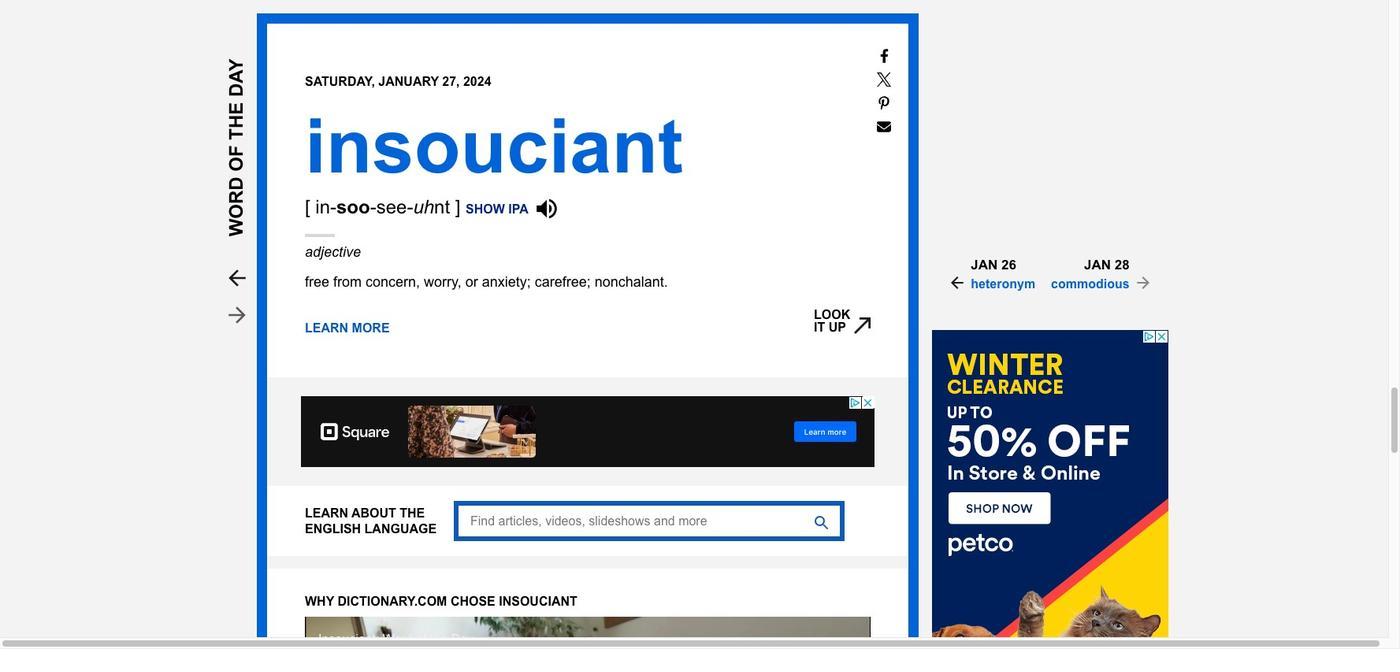 Task type: vqa. For each thing, say whether or not it's contained in the screenshot.
gender and sexuality
no



Task type: locate. For each thing, give the bounding box(es) containing it.
insouciant
[[305, 104, 683, 188], [499, 595, 578, 609]]

0 horizontal spatial word
[[225, 172, 246, 237]]

learn
[[305, 507, 348, 520]]

dictionary.com
[[338, 595, 447, 609]]

None search field
[[454, 501, 845, 542]]

jan inside jan 28 commodious
[[1085, 258, 1111, 273]]

0 horizontal spatial of
[[225, 145, 246, 172]]

2 jan from the left
[[1085, 258, 1111, 273]]

0 vertical spatial of
[[225, 145, 246, 172]]

1 vertical spatial the
[[400, 507, 425, 520]]

language
[[365, 522, 437, 536]]

0 horizontal spatial the
[[225, 102, 246, 140]]

insouciant:
[[318, 633, 379, 647]]

Find articles, videos, slideshows and more text field
[[454, 501, 845, 542]]

word left [
[[225, 172, 246, 237]]

1 horizontal spatial of
[[416, 633, 427, 647]]

1 vertical spatial of
[[416, 633, 427, 647]]

]
[[455, 196, 461, 218]]

uh
[[413, 196, 434, 218]]

look it up
[[814, 308, 851, 334]]

2 vertical spatial the
[[430, 633, 448, 647]]

insouciant up video player region
[[499, 595, 578, 609]]

jan
[[971, 258, 998, 273], [1085, 258, 1111, 273]]

1 horizontal spatial word
[[383, 633, 413, 647]]

from
[[333, 274, 362, 290]]

heteronym
[[971, 277, 1036, 291]]

-
[[370, 196, 377, 218]]

the
[[225, 102, 246, 140], [400, 507, 425, 520], [430, 633, 448, 647]]

day
[[225, 59, 246, 102]]

worry,
[[424, 274, 462, 290]]

of
[[225, 145, 246, 172], [416, 633, 427, 647]]

1 horizontal spatial jan
[[1085, 258, 1111, 273]]

carefree;
[[535, 274, 591, 290]]

jan up commodious
[[1085, 258, 1111, 273]]

insouciant: word of the day
[[318, 633, 474, 647]]

0 horizontal spatial jan
[[971, 258, 998, 273]]

in-
[[316, 196, 337, 218]]

1 horizontal spatial the
[[400, 507, 425, 520]]

jan inside jan 26 heteronym
[[971, 258, 998, 273]]

nt
[[434, 196, 450, 218]]

look
[[814, 308, 851, 322]]

26
[[1002, 258, 1017, 273]]

1 jan from the left
[[971, 258, 998, 273]]

of inside video player region
[[416, 633, 427, 647]]

nonchalant.
[[595, 274, 668, 290]]

it
[[814, 321, 825, 334]]

of down the day
[[225, 145, 246, 172]]

[ in- soo -see- uh nt ] show ipa
[[305, 196, 529, 218]]

saturday, january 27, 2024
[[305, 75, 492, 88]]

1 vertical spatial word
[[383, 633, 413, 647]]

jan 26 heteronym
[[971, 258, 1036, 291]]

january
[[379, 75, 439, 88]]

2 horizontal spatial the
[[430, 633, 448, 647]]

insouciant up show
[[305, 104, 683, 188]]

up
[[829, 321, 846, 334]]

0 vertical spatial the
[[225, 102, 246, 140]]

word down the dictionary.com
[[383, 633, 413, 647]]

more
[[352, 322, 390, 335]]

adjective
[[305, 245, 361, 260]]

word
[[225, 172, 246, 237], [383, 633, 413, 647]]

of left day
[[416, 633, 427, 647]]

1 horizontal spatial advertisement element
[[933, 330, 1169, 650]]

jan for jan 28
[[1085, 258, 1111, 273]]

0 horizontal spatial advertisement element
[[301, 396, 875, 467]]

advertisement element
[[933, 330, 1169, 650], [301, 396, 875, 467]]

learn more link
[[305, 322, 390, 335]]

jan left 26
[[971, 258, 998, 273]]

free
[[305, 274, 330, 290]]



Task type: describe. For each thing, give the bounding box(es) containing it.
about
[[352, 507, 396, 520]]

the inside video player region
[[430, 633, 448, 647]]

learn about the english language
[[305, 507, 437, 536]]

27,
[[442, 75, 460, 88]]

0 vertical spatial word
[[225, 172, 246, 237]]

the inside learn about the english language
[[400, 507, 425, 520]]

day
[[451, 633, 474, 647]]

video player region
[[305, 617, 871, 650]]

saturday,
[[305, 75, 375, 88]]

[
[[305, 196, 310, 218]]

look it up link
[[814, 308, 871, 334]]

jan for jan 26
[[971, 258, 998, 273]]

soo
[[337, 196, 370, 218]]

why dictionary.com chose insouciant
[[305, 595, 578, 609]]

of the
[[225, 102, 246, 172]]

english
[[305, 522, 361, 536]]

see-
[[377, 196, 413, 218]]

ipa
[[509, 203, 529, 216]]

why
[[305, 595, 334, 609]]

commodious
[[1052, 277, 1130, 291]]

or
[[466, 274, 478, 290]]

chose
[[451, 595, 496, 609]]

word inside video player region
[[383, 633, 413, 647]]

2024
[[463, 75, 492, 88]]

show
[[466, 203, 505, 216]]

learn
[[305, 322, 348, 335]]

concern,
[[366, 274, 420, 290]]

learn more
[[305, 322, 390, 335]]

anxiety;
[[482, 274, 531, 290]]

28
[[1115, 258, 1130, 273]]

free from concern, worry, or anxiety; carefree; nonchalant.
[[305, 274, 668, 290]]

jan 28 commodious
[[1052, 258, 1130, 291]]

1 vertical spatial insouciant
[[499, 595, 578, 609]]

0 vertical spatial insouciant
[[305, 104, 683, 188]]



